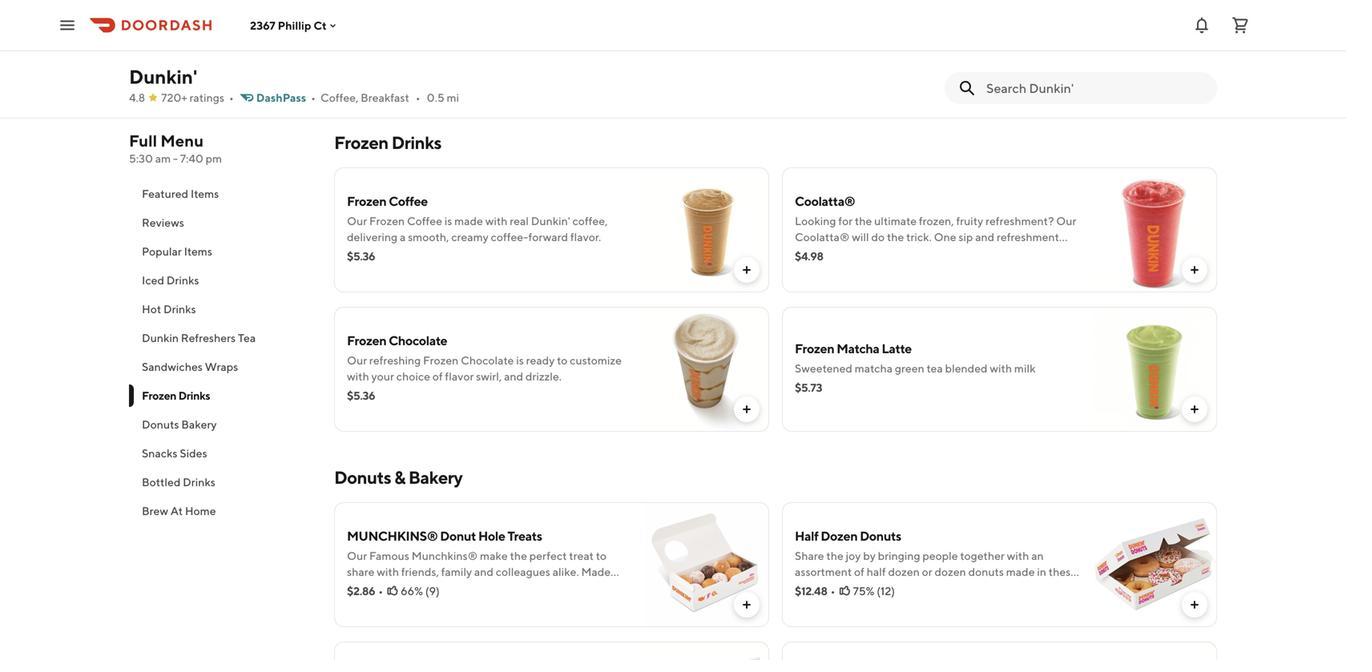 Task type: vqa. For each thing, say whether or not it's contained in the screenshot.


Task type: describe. For each thing, give the bounding box(es) containing it.
frozen chocolate image
[[644, 307, 769, 432]]

Item Search search field
[[987, 79, 1205, 97]]

coffee,
[[321, 91, 359, 104]]

add item to cart image for half dozen donuts
[[1188, 599, 1201, 611]]

with inside frozen coffee our frozen coffee is made with real dunkin' coffee, delivering a smooth, creamy coffee-forward flavor. $5.36
[[485, 214, 508, 228]]

1 vertical spatial the
[[887, 230, 904, 244]]

sip
[[959, 230, 973, 244]]

notification bell image
[[1193, 16, 1212, 35]]

treats
[[508, 529, 542, 544]]

for
[[839, 214, 853, 228]]

coolatta® looking for the ultimate frozen, fruity refreshment? our coolatta® will do the trick. one sip and refreshment begins.
[[795, 194, 1077, 260]]

at
[[171, 504, 183, 518]]

drizzle.
[[526, 370, 562, 383]]

delivering
[[347, 230, 398, 244]]

&
[[394, 467, 405, 488]]

wake-up wrap® - sausage egg and cheese image
[[644, 0, 769, 97]]

full menu 5:30 am - 7:40 pm
[[129, 131, 222, 165]]

is inside frozen chocolate our refreshing frozen chocolate is ready to customize with your choice of flavor swirl, and drizzle. $5.36
[[516, 354, 524, 367]]

and for coolatta®
[[975, 230, 995, 244]]

bottled
[[142, 476, 181, 489]]

0 vertical spatial chocolate
[[389, 333, 447, 348]]

2367 phillip ct button
[[250, 19, 339, 32]]

• right ratings
[[229, 91, 234, 104]]

add item to cart image for coolatta®
[[1188, 264, 1201, 276]]

hot drinks button
[[129, 295, 315, 324]]

munchkins® donut hole treats
[[347, 529, 542, 544]]

donuts bakery
[[142, 418, 217, 431]]

to
[[557, 354, 568, 367]]

0 vertical spatial the
[[855, 214, 872, 228]]

brew at home
[[142, 504, 216, 518]]

iced drinks button
[[129, 266, 315, 295]]

refreshing
[[369, 354, 421, 367]]

menu
[[160, 131, 204, 150]]

fruity
[[956, 214, 984, 228]]

1 coolatta® from the top
[[795, 194, 855, 209]]

a
[[400, 230, 406, 244]]

half dozen donuts image
[[1092, 502, 1217, 628]]

4.8
[[129, 91, 145, 104]]

popular items
[[142, 245, 212, 258]]

popular
[[142, 245, 182, 258]]

snacks sides button
[[129, 439, 315, 468]]

$5.36 for frozen coffee
[[347, 250, 375, 263]]

made
[[454, 214, 483, 228]]

refreshers
[[181, 331, 236, 345]]

donuts for donuts bakery
[[142, 418, 179, 431]]

green
[[895, 362, 925, 375]]

66% (9)
[[401, 585, 440, 598]]

7:40
[[180, 152, 203, 165]]

sandwiches
[[142, 360, 203, 373]]

sandwiches wraps button
[[129, 353, 315, 381]]

0 items, open order cart image
[[1231, 16, 1250, 35]]

iced
[[142, 274, 164, 287]]

flavor
[[445, 370, 474, 383]]

do
[[872, 230, 885, 244]]

breakfast
[[361, 91, 409, 104]]

of
[[433, 370, 443, 383]]

begins.
[[795, 246, 831, 260]]

$12.48 •
[[795, 585, 835, 598]]

frozen matcha latte sweetened matcha green tea blended with milk $5.73
[[795, 341, 1036, 394]]

1 vertical spatial bakery
[[408, 467, 463, 488]]

your
[[371, 370, 394, 383]]

• for $12.48 •
[[831, 585, 835, 598]]

1 vertical spatial chocolate
[[461, 354, 514, 367]]

75% (12)
[[853, 585, 895, 598]]

66%
[[401, 585, 423, 598]]

0 horizontal spatial dunkin'
[[129, 65, 197, 88]]

one
[[934, 230, 957, 244]]

0 horizontal spatial frozen drinks
[[142, 389, 210, 402]]

and for frozen chocolate
[[504, 370, 523, 383]]

drinks down the 0.5
[[392, 132, 441, 153]]

2 coolatta® from the top
[[795, 230, 850, 244]]

swirl,
[[476, 370, 502, 383]]

frozen coffee image
[[644, 167, 769, 293]]

milk
[[1015, 362, 1036, 375]]

customize
[[570, 354, 622, 367]]

featured items
[[142, 187, 219, 200]]

forward
[[528, 230, 568, 244]]

(9)
[[425, 585, 440, 598]]

creamy
[[451, 230, 489, 244]]

refreshment
[[997, 230, 1059, 244]]

donuts & bakery
[[334, 467, 463, 488]]

frozen,
[[919, 214, 954, 228]]

$5.36 for frozen chocolate
[[347, 389, 375, 402]]

popular items button
[[129, 237, 315, 266]]

$4.98
[[795, 250, 824, 263]]

dunkin
[[142, 331, 179, 345]]

matcha
[[837, 341, 880, 356]]

ready
[[526, 354, 555, 367]]

ratings
[[190, 91, 224, 104]]

• left the 0.5
[[416, 91, 420, 104]]

bottled drinks
[[142, 476, 215, 489]]

dunkin refreshers tea button
[[129, 324, 315, 353]]

am
[[155, 152, 171, 165]]

$5.73
[[795, 381, 822, 394]]

dozen
[[821, 529, 858, 544]]

latte
[[882, 341, 912, 356]]

$2.86 •
[[347, 585, 383, 598]]



Task type: locate. For each thing, give the bounding box(es) containing it.
with inside frozen matcha latte sweetened matcha green tea blended with milk $5.73
[[990, 362, 1012, 375]]

items up reviews button
[[191, 187, 219, 200]]

ultimate
[[874, 214, 917, 228]]

iced drinks
[[142, 274, 199, 287]]

our inside frozen chocolate our refreshing frozen chocolate is ready to customize with your choice of flavor swirl, and drizzle. $5.36
[[347, 354, 367, 367]]

ct
[[314, 19, 327, 32]]

smooth,
[[408, 230, 449, 244]]

chocolate up swirl,
[[461, 354, 514, 367]]

our left refreshing at the bottom of page
[[347, 354, 367, 367]]

dunkin' up forward
[[531, 214, 570, 228]]

• for $2.86 •
[[378, 585, 383, 598]]

add item to cart image for frozen chocolate
[[741, 403, 753, 416]]

frozen
[[334, 132, 388, 153], [347, 194, 387, 209], [369, 214, 405, 228], [347, 333, 387, 348], [795, 341, 834, 356], [423, 354, 459, 367], [142, 389, 176, 402]]

is inside frozen coffee our frozen coffee is made with real dunkin' coffee, delivering a smooth, creamy coffee-forward flavor. $5.36
[[445, 214, 452, 228]]

1 horizontal spatial donuts
[[334, 467, 391, 488]]

choice
[[396, 370, 430, 383]]

bakery
[[181, 418, 217, 431], [408, 467, 463, 488]]

featured items button
[[129, 180, 315, 208]]

dashpass
[[256, 91, 306, 104]]

1 vertical spatial coffee
[[407, 214, 442, 228]]

and right swirl,
[[504, 370, 523, 383]]

2367 phillip ct
[[250, 19, 327, 32]]

0 vertical spatial bakery
[[181, 418, 217, 431]]

dozen donuts image
[[644, 642, 769, 660]]

items
[[191, 187, 219, 200], [184, 245, 212, 258]]

1 horizontal spatial and
[[975, 230, 995, 244]]

1 horizontal spatial bakery
[[408, 467, 463, 488]]

$2.86
[[347, 585, 375, 598]]

0 vertical spatial and
[[975, 230, 995, 244]]

donuts inside button
[[142, 418, 179, 431]]

drinks right hot
[[163, 303, 196, 316]]

frozen chocolate our refreshing frozen chocolate is ready to customize with your choice of flavor swirl, and drizzle. $5.36
[[347, 333, 622, 402]]

720+ ratings •
[[161, 91, 234, 104]]

frozen inside frozen matcha latte sweetened matcha green tea blended with milk $5.73
[[795, 341, 834, 356]]

frozen drinks
[[334, 132, 441, 153], [142, 389, 210, 402]]

our inside frozen coffee our frozen coffee is made with real dunkin' coffee, delivering a smooth, creamy coffee-forward flavor. $5.36
[[347, 214, 367, 228]]

chocolate
[[389, 333, 447, 348], [461, 354, 514, 367]]

our
[[347, 214, 367, 228], [1056, 214, 1077, 228], [347, 354, 367, 367]]

munchkins® donut hole treats image
[[644, 502, 769, 628]]

phillip
[[278, 19, 311, 32]]

720+
[[161, 91, 187, 104]]

frozen matcha latte image
[[1092, 307, 1217, 432]]

$5.36 down delivering
[[347, 250, 375, 263]]

1 horizontal spatial chocolate
[[461, 354, 514, 367]]

and inside frozen chocolate our refreshing frozen chocolate is ready to customize with your choice of flavor swirl, and drizzle. $5.36
[[504, 370, 523, 383]]

5:30
[[129, 152, 153, 165]]

1 horizontal spatial with
[[485, 214, 508, 228]]

coffee,
[[573, 214, 608, 228]]

tea
[[238, 331, 256, 345]]

0 vertical spatial coffee
[[389, 194, 428, 209]]

0 horizontal spatial chocolate
[[389, 333, 447, 348]]

2 horizontal spatial donuts
[[860, 529, 901, 544]]

75%
[[853, 585, 875, 598]]

$5.36
[[347, 250, 375, 263], [347, 389, 375, 402]]

trick.
[[907, 230, 932, 244]]

add item to cart image
[[1188, 264, 1201, 276], [741, 403, 753, 416], [741, 599, 753, 611], [1188, 599, 1201, 611]]

(12)
[[877, 585, 895, 598]]

reviews
[[142, 216, 184, 229]]

chocolate up refreshing at the bottom of page
[[389, 333, 447, 348]]

classic donuts image
[[1092, 642, 1217, 660]]

1 horizontal spatial dunkin'
[[531, 214, 570, 228]]

0 vertical spatial donuts
[[142, 418, 179, 431]]

add item to cart image for frozen coffee
[[741, 264, 753, 276]]

0 horizontal spatial with
[[347, 370, 369, 383]]

items for featured items
[[191, 187, 219, 200]]

sweetened
[[795, 362, 853, 375]]

bakery up sides
[[181, 418, 217, 431]]

dunkin' inside frozen coffee our frozen coffee is made with real dunkin' coffee, delivering a smooth, creamy coffee-forward flavor. $5.36
[[531, 214, 570, 228]]

half dozen donuts
[[795, 529, 901, 544]]

0 horizontal spatial the
[[855, 214, 872, 228]]

dunkin refreshers tea
[[142, 331, 256, 345]]

2 vertical spatial donuts
[[860, 529, 901, 544]]

drinks down the sandwiches wraps
[[178, 389, 210, 402]]

bakery inside button
[[181, 418, 217, 431]]

munchkins®
[[347, 529, 438, 544]]

drinks down "popular items"
[[167, 274, 199, 287]]

with left "your"
[[347, 370, 369, 383]]

drinks for hot drinks button
[[163, 303, 196, 316]]

the
[[855, 214, 872, 228], [887, 230, 904, 244]]

featured
[[142, 187, 188, 200]]

-
[[173, 152, 178, 165]]

is left made
[[445, 214, 452, 228]]

coffee up smooth,
[[407, 214, 442, 228]]

items right popular
[[184, 245, 212, 258]]

0 vertical spatial items
[[191, 187, 219, 200]]

1 vertical spatial $5.36
[[347, 389, 375, 402]]

coffee, breakfast • 0.5 mi
[[321, 91, 459, 104]]

0 vertical spatial coolatta®
[[795, 194, 855, 209]]

1 vertical spatial dunkin'
[[531, 214, 570, 228]]

dashpass •
[[256, 91, 316, 104]]

wraps
[[205, 360, 238, 373]]

•
[[229, 91, 234, 104], [311, 91, 316, 104], [416, 91, 420, 104], [378, 585, 383, 598], [831, 585, 835, 598]]

1 horizontal spatial add item to cart image
[[1188, 403, 1201, 416]]

bakery right &
[[408, 467, 463, 488]]

with
[[485, 214, 508, 228], [990, 362, 1012, 375], [347, 370, 369, 383]]

blended
[[945, 362, 988, 375]]

our for frozen chocolate
[[347, 354, 367, 367]]

looking
[[795, 214, 836, 228]]

1 vertical spatial coolatta®
[[795, 230, 850, 244]]

flavor.
[[571, 230, 601, 244]]

coolatta® up looking
[[795, 194, 855, 209]]

2367
[[250, 19, 275, 32]]

dunkin' up 720+
[[129, 65, 197, 88]]

home
[[185, 504, 216, 518]]

0 vertical spatial frozen drinks
[[334, 132, 441, 153]]

add item to cart image
[[741, 264, 753, 276], [1188, 403, 1201, 416]]

with left milk
[[990, 362, 1012, 375]]

1 $5.36 from the top
[[347, 250, 375, 263]]

frozen drinks down coffee, breakfast • 0.5 mi at top left
[[334, 132, 441, 153]]

brew at home button
[[129, 497, 315, 526]]

1 vertical spatial add item to cart image
[[1188, 403, 1201, 416]]

will
[[852, 230, 869, 244]]

our up 'refreshment'
[[1056, 214, 1077, 228]]

donuts up snacks
[[142, 418, 179, 431]]

our up delivering
[[347, 214, 367, 228]]

• left coffee,
[[311, 91, 316, 104]]

$5.36 inside frozen chocolate our refreshing frozen chocolate is ready to customize with your choice of flavor swirl, and drizzle. $5.36
[[347, 389, 375, 402]]

1 vertical spatial and
[[504, 370, 523, 383]]

with inside frozen chocolate our refreshing frozen chocolate is ready to customize with your choice of flavor swirl, and drizzle. $5.36
[[347, 370, 369, 383]]

donuts for donuts & bakery
[[334, 467, 391, 488]]

$5.36 inside frozen coffee our frozen coffee is made with real dunkin' coffee, delivering a smooth, creamy coffee-forward flavor. $5.36
[[347, 250, 375, 263]]

and
[[975, 230, 995, 244], [504, 370, 523, 383]]

1 vertical spatial is
[[516, 354, 524, 367]]

mi
[[447, 91, 459, 104]]

add item to cart image for frozen matcha latte
[[1188, 403, 1201, 416]]

coffee-
[[491, 230, 528, 244]]

donuts left &
[[334, 467, 391, 488]]

with up coffee-
[[485, 214, 508, 228]]

is left ready on the left of page
[[516, 354, 524, 367]]

reviews button
[[129, 208, 315, 237]]

1 horizontal spatial is
[[516, 354, 524, 367]]

• right $2.86
[[378, 585, 383, 598]]

the up will
[[855, 214, 872, 228]]

1 vertical spatial donuts
[[334, 467, 391, 488]]

donuts right dozen
[[860, 529, 901, 544]]

half
[[795, 529, 819, 544]]

items for popular items
[[184, 245, 212, 258]]

drinks for the bottled drinks button
[[183, 476, 215, 489]]

0 vertical spatial dunkin'
[[129, 65, 197, 88]]

the down ultimate
[[887, 230, 904, 244]]

drinks up home
[[183, 476, 215, 489]]

0 horizontal spatial donuts
[[142, 418, 179, 431]]

0 vertical spatial $5.36
[[347, 250, 375, 263]]

hot drinks
[[142, 303, 196, 316]]

coolatta® image
[[1092, 167, 1217, 293]]

• for dashpass •
[[311, 91, 316, 104]]

full
[[129, 131, 157, 150]]

coolatta® down looking
[[795, 230, 850, 244]]

• right the $12.48
[[831, 585, 835, 598]]

add item to cart image for munchkins® donut hole treats
[[741, 599, 753, 611]]

0 horizontal spatial and
[[504, 370, 523, 383]]

our for frozen coffee
[[347, 214, 367, 228]]

hot
[[142, 303, 161, 316]]

coffee up a
[[389, 194, 428, 209]]

0 horizontal spatial is
[[445, 214, 452, 228]]

brew
[[142, 504, 168, 518]]

1 vertical spatial items
[[184, 245, 212, 258]]

0 horizontal spatial bakery
[[181, 418, 217, 431]]

1 horizontal spatial the
[[887, 230, 904, 244]]

0 vertical spatial is
[[445, 214, 452, 228]]

open menu image
[[58, 16, 77, 35]]

bottled drinks button
[[129, 468, 315, 497]]

2 horizontal spatial with
[[990, 362, 1012, 375]]

sandwiches wraps
[[142, 360, 238, 373]]

2 $5.36 from the top
[[347, 389, 375, 402]]

frozen drinks up donuts bakery
[[142, 389, 210, 402]]

drinks for iced drinks button
[[167, 274, 199, 287]]

0 vertical spatial add item to cart image
[[741, 264, 753, 276]]

and right the sip
[[975, 230, 995, 244]]

$5.36 down "your"
[[347, 389, 375, 402]]

sides
[[180, 447, 207, 460]]

1 horizontal spatial frozen drinks
[[334, 132, 441, 153]]

donuts
[[142, 418, 179, 431], [334, 467, 391, 488], [860, 529, 901, 544]]

1 vertical spatial frozen drinks
[[142, 389, 210, 402]]

and inside coolatta® looking for the ultimate frozen, fruity refreshment? our coolatta® will do the trick. one sip and refreshment begins.
[[975, 230, 995, 244]]

drinks inside button
[[167, 274, 199, 287]]

0 horizontal spatial add item to cart image
[[741, 264, 753, 276]]

our inside coolatta® looking for the ultimate frozen, fruity refreshment? our coolatta® will do the trick. one sip and refreshment begins.
[[1056, 214, 1077, 228]]

snacks sides
[[142, 447, 207, 460]]



